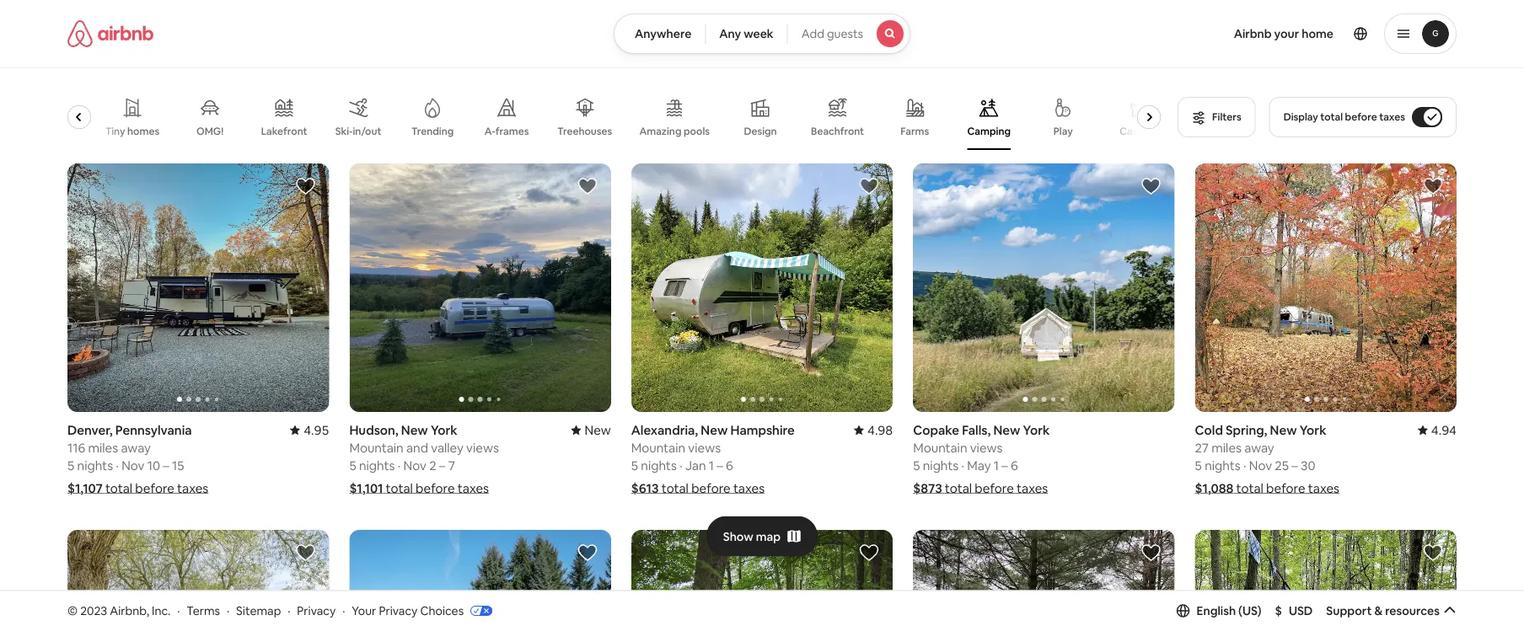 Task type: vqa. For each thing, say whether or not it's contained in the screenshot.
THE PERSON inside Washington DC Night Tour w/Transportation From $100 / person
no



Task type: describe. For each thing, give the bounding box(es) containing it.
add to wishlist: west shokan, new york image
[[1141, 543, 1162, 563]]

hampshire
[[731, 422, 795, 438]]

terms
[[187, 603, 220, 619]]

before inside display total before taxes button
[[1345, 110, 1378, 124]]

6 inside alexandria, new hampshire mountain views 5 nights · jan 1 – 6 $613 total before taxes
[[726, 457, 733, 474]]

show map
[[723, 529, 781, 544]]

pools
[[684, 125, 710, 138]]

copake falls, new york mountain views 5 nights · may 1 – 6 $873 total before taxes
[[913, 422, 1050, 497]]

nov for mountain and valley views
[[404, 457, 427, 474]]

english (us)
[[1197, 604, 1262, 619]]

airbnb your home
[[1234, 26, 1334, 41]]

amazing pools
[[639, 125, 710, 138]]

spring,
[[1226, 422, 1268, 438]]

taxes inside alexandria, new hampshire mountain views 5 nights · jan 1 – 6 $613 total before taxes
[[734, 480, 765, 497]]

airbnb
[[1234, 26, 1272, 41]]

jan
[[686, 457, 706, 474]]

new inside alexandria, new hampshire mountain views 5 nights · jan 1 – 6 $613 total before taxes
[[701, 422, 728, 438]]

– inside cold spring, new york 27 miles away 5 nights · nov 25 – 30 $1,088 total before taxes
[[1292, 457, 1298, 474]]

new inside cold spring, new york 27 miles away 5 nights · nov 25 – 30 $1,088 total before taxes
[[1270, 422, 1297, 438]]

sitemap link
[[236, 603, 281, 619]]

add to wishlist: brimfield, massachusetts image
[[577, 543, 598, 563]]

in/out
[[353, 125, 382, 138]]

total inside cold spring, new york 27 miles away 5 nights · nov 25 – 30 $1,088 total before taxes
[[1237, 480, 1264, 497]]

miles inside cold spring, new york 27 miles away 5 nights · nov 25 – 30 $1,088 total before taxes
[[1212, 440, 1242, 456]]

tiny homes
[[105, 125, 159, 138]]

· left privacy link
[[288, 603, 290, 619]]

terms · sitemap · privacy ·
[[187, 603, 345, 619]]

away inside cold spring, new york 27 miles away 5 nights · nov 25 – 30 $1,088 total before taxes
[[1245, 440, 1275, 456]]

english
[[1197, 604, 1236, 619]]

airbnb your home link
[[1224, 16, 1344, 51]]

omg!
[[196, 125, 224, 138]]

inc.
[[152, 603, 171, 619]]

amazing
[[639, 125, 682, 138]]

profile element
[[931, 0, 1457, 67]]

– inside the denver, pennsylvania 116 miles away 5 nights · nov 10 – 15 $1,107 total before taxes
[[163, 457, 169, 474]]

english (us) button
[[1177, 604, 1262, 619]]

hudson, new york mountain and valley views 5 nights · nov 2 – 7 $1,101 total before taxes
[[349, 422, 499, 497]]

add guests button
[[787, 13, 911, 54]]

2023
[[80, 603, 107, 619]]

$
[[1275, 604, 1282, 619]]

&
[[1375, 604, 1383, 619]]

before inside alexandria, new hampshire mountain views 5 nights · jan 1 – 6 $613 total before taxes
[[692, 480, 731, 497]]

©
[[67, 603, 78, 619]]

new place to stay image
[[571, 422, 611, 438]]

· right inc.
[[177, 603, 180, 619]]

denver, pennsylvania 116 miles away 5 nights · nov 10 – 15 $1,107 total before taxes
[[67, 422, 209, 497]]

and
[[406, 440, 428, 456]]

farms
[[901, 125, 929, 138]]

york inside hudson, new york mountain and valley views 5 nights · nov 2 – 7 $1,101 total before taxes
[[431, 422, 458, 438]]

4.94
[[1432, 422, 1457, 438]]

taxes inside cold spring, new york 27 miles away 5 nights · nov 25 – 30 $1,088 total before taxes
[[1309, 480, 1340, 497]]

your privacy choices link
[[352, 603, 493, 620]]

4.95 out of 5 average rating image
[[290, 422, 329, 438]]

· inside cold spring, new york 27 miles away 5 nights · nov 25 – 30 $1,088 total before taxes
[[1244, 457, 1247, 474]]

10
[[147, 457, 160, 474]]

4.98
[[868, 422, 893, 438]]

frames
[[496, 125, 529, 138]]

5 inside hudson, new york mountain and valley views 5 nights · nov 2 – 7 $1,101 total before taxes
[[349, 457, 356, 474]]

any week
[[720, 26, 774, 41]]

5 inside alexandria, new hampshire mountain views 5 nights · jan 1 – 6 $613 total before taxes
[[631, 457, 638, 474]]

4.98 out of 5 average rating image
[[854, 422, 893, 438]]

– inside hudson, new york mountain and valley views 5 nights · nov 2 – 7 $1,101 total before taxes
[[439, 457, 446, 474]]

cold spring, new york 27 miles away 5 nights · nov 25 – 30 $1,088 total before taxes
[[1195, 422, 1340, 497]]

map
[[756, 529, 781, 544]]

1 inside copake falls, new york mountain views 5 nights · may 1 – 6 $873 total before taxes
[[994, 457, 999, 474]]

display
[[1284, 110, 1319, 124]]

add guests
[[802, 26, 864, 41]]

2 privacy from the left
[[379, 603, 418, 619]]

2 new from the left
[[585, 422, 611, 438]]

cold
[[1195, 422, 1223, 438]]

privacy link
[[297, 603, 336, 619]]

views inside alexandria, new hampshire mountain views 5 nights · jan 1 – 6 $613 total before taxes
[[688, 440, 721, 456]]

total inside button
[[1321, 110, 1343, 124]]

total inside copake falls, new york mountain views 5 nights · may 1 – 6 $873 total before taxes
[[945, 480, 972, 497]]

valley
[[431, 440, 464, 456]]

total inside alexandria, new hampshire mountain views 5 nights · jan 1 – 6 $613 total before taxes
[[662, 480, 689, 497]]

home
[[1302, 26, 1334, 41]]

7
[[448, 457, 455, 474]]

25
[[1275, 457, 1289, 474]]

nights inside copake falls, new york mountain views 5 nights · may 1 – 6 $873 total before taxes
[[923, 457, 959, 474]]

a-frames
[[485, 125, 529, 138]]

15
[[172, 457, 184, 474]]

show
[[723, 529, 754, 544]]

falls,
[[962, 422, 991, 438]]

6 inside copake falls, new york mountain views 5 nights · may 1 – 6 $873 total before taxes
[[1011, 457, 1019, 474]]

· inside alexandria, new hampshire mountain views 5 nights · jan 1 – 6 $613 total before taxes
[[680, 457, 683, 474]]

views inside hudson, new york mountain and valley views 5 nights · nov 2 – 7 $1,101 total before taxes
[[466, 440, 499, 456]]

4.94 out of 5 average rating image
[[1418, 422, 1457, 438]]

ski-in/out
[[335, 125, 382, 138]]

© 2023 airbnb, inc. ·
[[67, 603, 180, 619]]

your
[[352, 603, 376, 619]]

taxes inside copake falls, new york mountain views 5 nights · may 1 – 6 $873 total before taxes
[[1017, 480, 1048, 497]]

mountain inside copake falls, new york mountain views 5 nights · may 1 – 6 $873 total before taxes
[[913, 440, 968, 456]]

$613
[[631, 480, 659, 497]]

a-
[[485, 125, 496, 138]]

add to wishlist: denver, pennsylvania image
[[295, 176, 316, 196]]

new inside hudson, new york mountain and valley views 5 nights · nov 2 – 7 $1,101 total before taxes
[[401, 422, 428, 438]]

– inside alexandria, new hampshire mountain views 5 nights · jan 1 – 6 $613 total before taxes
[[717, 457, 723, 474]]

lakefront
[[261, 125, 307, 138]]

before inside the denver, pennsylvania 116 miles away 5 nights · nov 10 – 15 $1,107 total before taxes
[[135, 480, 174, 497]]

pennsylvania
[[115, 422, 192, 438]]



Task type: locate. For each thing, give the bounding box(es) containing it.
5 up $613
[[631, 457, 638, 474]]

nights inside the denver, pennsylvania 116 miles away 5 nights · nov 10 – 15 $1,107 total before taxes
[[77, 457, 113, 474]]

sitemap
[[236, 603, 281, 619]]

1 privacy from the left
[[297, 603, 336, 619]]

2 nights from the left
[[359, 457, 395, 474]]

0 horizontal spatial mountain
[[349, 440, 404, 456]]

nights up $1,101
[[359, 457, 395, 474]]

tiny
[[105, 125, 125, 138]]

before down the "jan" on the bottom left of the page
[[692, 480, 731, 497]]

resources
[[1386, 604, 1440, 619]]

none search field containing anywhere
[[614, 13, 911, 54]]

1 inside alexandria, new hampshire mountain views 5 nights · jan 1 – 6 $613 total before taxes
[[709, 457, 714, 474]]

castles
[[1120, 125, 1155, 138]]

new
[[401, 422, 428, 438], [585, 422, 611, 438], [701, 422, 728, 438], [994, 422, 1021, 438], [1270, 422, 1297, 438]]

your privacy choices
[[352, 603, 464, 619]]

3 views from the left
[[970, 440, 1003, 456]]

3 – from the left
[[717, 457, 723, 474]]

5 down 27
[[1195, 457, 1202, 474]]

nov inside cold spring, new york 27 miles away 5 nights · nov 25 – 30 $1,088 total before taxes
[[1249, 457, 1272, 474]]

5 down '116'
[[67, 457, 74, 474]]

5 inside copake falls, new york mountain views 5 nights · may 1 – 6 $873 total before taxes
[[913, 457, 920, 474]]

terms link
[[187, 603, 220, 619]]

1 nov from the left
[[122, 457, 145, 474]]

total right $613
[[662, 480, 689, 497]]

anywhere button
[[614, 13, 706, 54]]

4 new from the left
[[994, 422, 1021, 438]]

miles down the denver,
[[88, 440, 118, 456]]

nov inside the denver, pennsylvania 116 miles away 5 nights · nov 10 – 15 $1,107 total before taxes
[[122, 457, 145, 474]]

before down the 10
[[135, 480, 174, 497]]

privacy left your
[[297, 603, 336, 619]]

nights up $1,107
[[77, 457, 113, 474]]

anywhere
[[635, 26, 692, 41]]

6 right the "jan" on the bottom left of the page
[[726, 457, 733, 474]]

1 5 from the left
[[67, 457, 74, 474]]

may
[[967, 457, 991, 474]]

group
[[31, 84, 1168, 150], [67, 164, 329, 412], [349, 164, 611, 412], [631, 164, 893, 412], [913, 164, 1175, 412], [1195, 164, 1457, 412], [67, 530, 329, 632], [349, 530, 611, 632], [631, 530, 893, 632], [913, 530, 1175, 632], [1195, 530, 1457, 632]]

support
[[1327, 604, 1372, 619]]

1 1 from the left
[[709, 457, 714, 474]]

nov left the 10
[[122, 457, 145, 474]]

taxes
[[1380, 110, 1406, 124], [177, 480, 209, 497], [458, 480, 489, 497], [734, 480, 765, 497], [1017, 480, 1048, 497], [1309, 480, 1340, 497]]

1 away from the left
[[121, 440, 151, 456]]

york up valley at left
[[431, 422, 458, 438]]

· left may
[[962, 457, 965, 474]]

hudson,
[[349, 422, 399, 438]]

taxes inside the denver, pennsylvania 116 miles away 5 nights · nov 10 – 15 $1,107 total before taxes
[[177, 480, 209, 497]]

choices
[[420, 603, 464, 619]]

5 inside the denver, pennsylvania 116 miles away 5 nights · nov 10 – 15 $1,107 total before taxes
[[67, 457, 74, 474]]

beachfront
[[811, 125, 864, 138]]

new inside copake falls, new york mountain views 5 nights · may 1 – 6 $873 total before taxes
[[994, 422, 1021, 438]]

add to wishlist: liberty, new york image
[[1423, 543, 1444, 563]]

miles right 27
[[1212, 440, 1242, 456]]

3 york from the left
[[1300, 422, 1327, 438]]

total right $1,101
[[386, 480, 413, 497]]

· right terms
[[227, 603, 230, 619]]

treehouses
[[557, 125, 612, 138]]

1 horizontal spatial york
[[1023, 422, 1050, 438]]

1 horizontal spatial nov
[[404, 457, 427, 474]]

0 horizontal spatial views
[[466, 440, 499, 456]]

total inside hudson, new york mountain and valley views 5 nights · nov 2 – 7 $1,101 total before taxes
[[386, 480, 413, 497]]

3 5 from the left
[[631, 457, 638, 474]]

privacy right your
[[379, 603, 418, 619]]

5 5 from the left
[[1195, 457, 1202, 474]]

2 horizontal spatial views
[[970, 440, 1003, 456]]

1 horizontal spatial 6
[[1011, 457, 1019, 474]]

3 new from the left
[[701, 422, 728, 438]]

116
[[67, 440, 85, 456]]

new up the "jan" on the bottom left of the page
[[701, 422, 728, 438]]

· down spring, at right bottom
[[1244, 457, 1247, 474]]

1 6 from the left
[[726, 457, 733, 474]]

camping
[[968, 125, 1011, 138]]

york
[[431, 422, 458, 438], [1023, 422, 1050, 438], [1300, 422, 1327, 438]]

add to wishlist: hudson, new york image
[[577, 176, 598, 196]]

(us)
[[1239, 604, 1262, 619]]

new up and in the left of the page
[[401, 422, 428, 438]]

· inside the denver, pennsylvania 116 miles away 5 nights · nov 10 – 15 $1,107 total before taxes
[[116, 457, 119, 474]]

copake
[[913, 422, 960, 438]]

2 horizontal spatial mountain
[[913, 440, 968, 456]]

york right falls,
[[1023, 422, 1050, 438]]

taxes inside hudson, new york mountain and valley views 5 nights · nov 2 – 7 $1,101 total before taxes
[[458, 480, 489, 497]]

1 horizontal spatial miles
[[1212, 440, 1242, 456]]

1 horizontal spatial privacy
[[379, 603, 418, 619]]

nights up $613
[[641, 457, 677, 474]]

5 inside cold spring, new york 27 miles away 5 nights · nov 25 – 30 $1,088 total before taxes
[[1195, 457, 1202, 474]]

york inside copake falls, new york mountain views 5 nights · may 1 – 6 $873 total before taxes
[[1023, 422, 1050, 438]]

2 views from the left
[[688, 440, 721, 456]]

0 horizontal spatial york
[[431, 422, 458, 438]]

· left 2
[[398, 457, 401, 474]]

show map button
[[706, 517, 818, 557]]

away down pennsylvania
[[121, 440, 151, 456]]

1 right the "jan" on the bottom left of the page
[[709, 457, 714, 474]]

ski-
[[335, 125, 353, 138]]

nights inside cold spring, new york 27 miles away 5 nights · nov 25 – 30 $1,088 total before taxes
[[1205, 457, 1241, 474]]

mountain inside alexandria, new hampshire mountain views 5 nights · jan 1 – 6 $613 total before taxes
[[631, 440, 686, 456]]

before
[[1345, 110, 1378, 124], [135, 480, 174, 497], [416, 480, 455, 497], [692, 480, 731, 497], [975, 480, 1014, 497], [1267, 480, 1306, 497]]

2 mountain from the left
[[631, 440, 686, 456]]

display total before taxes button
[[1270, 97, 1457, 137]]

nov
[[122, 457, 145, 474], [404, 457, 427, 474], [1249, 457, 1272, 474]]

before inside cold spring, new york 27 miles away 5 nights · nov 25 – 30 $1,088 total before taxes
[[1267, 480, 1306, 497]]

design
[[744, 125, 777, 138]]

miles
[[88, 440, 118, 456], [1212, 440, 1242, 456]]

1 miles from the left
[[88, 440, 118, 456]]

mountain down hudson,
[[349, 440, 404, 456]]

1 horizontal spatial views
[[688, 440, 721, 456]]

4 5 from the left
[[913, 457, 920, 474]]

· left the "jan" on the bottom left of the page
[[680, 457, 683, 474]]

– left 7 on the left bottom of page
[[439, 457, 446, 474]]

filters
[[1213, 110, 1242, 124]]

mountain for 5
[[349, 440, 404, 456]]

views inside copake falls, new york mountain views 5 nights · may 1 – 6 $873 total before taxes
[[970, 440, 1003, 456]]

1 views from the left
[[466, 440, 499, 456]]

2 1 from the left
[[994, 457, 999, 474]]

· left your
[[342, 603, 345, 619]]

views right valley at left
[[466, 440, 499, 456]]

–
[[163, 457, 169, 474], [439, 457, 446, 474], [717, 457, 723, 474], [1002, 457, 1008, 474], [1292, 457, 1298, 474]]

total inside the denver, pennsylvania 116 miles away 5 nights · nov 10 – 15 $1,107 total before taxes
[[105, 480, 132, 497]]

3 nov from the left
[[1249, 457, 1272, 474]]

1 right may
[[994, 457, 999, 474]]

$1,101
[[349, 480, 383, 497]]

·
[[116, 457, 119, 474], [398, 457, 401, 474], [680, 457, 683, 474], [962, 457, 965, 474], [1244, 457, 1247, 474], [177, 603, 180, 619], [227, 603, 230, 619], [288, 603, 290, 619], [342, 603, 345, 619]]

denver,
[[67, 422, 113, 438]]

nights inside alexandria, new hampshire mountain views 5 nights · jan 1 – 6 $613 total before taxes
[[641, 457, 677, 474]]

any week button
[[705, 13, 788, 54]]

3 mountain from the left
[[913, 440, 968, 456]]

2 miles from the left
[[1212, 440, 1242, 456]]

– inside copake falls, new york mountain views 5 nights · may 1 – 6 $873 total before taxes
[[1002, 457, 1008, 474]]

nov inside hudson, new york mountain and valley views 5 nights · nov 2 – 7 $1,101 total before taxes
[[404, 457, 427, 474]]

add to wishlist: copake falls, new york image
[[1141, 176, 1162, 196]]

– right 25
[[1292, 457, 1298, 474]]

your
[[1275, 26, 1300, 41]]

away inside the denver, pennsylvania 116 miles away 5 nights · nov 10 – 15 $1,107 total before taxes
[[121, 440, 151, 456]]

play
[[1054, 125, 1073, 138]]

add
[[802, 26, 825, 41]]

total right $1,088
[[1237, 480, 1264, 497]]

york for cold spring, new york 27 miles away 5 nights · nov 25 – 30 $1,088 total before taxes
[[1300, 422, 1327, 438]]

mountain
[[349, 440, 404, 456], [631, 440, 686, 456], [913, 440, 968, 456]]

views up the "jan" on the bottom left of the page
[[688, 440, 721, 456]]

usd
[[1289, 604, 1313, 619]]

1 new from the left
[[401, 422, 428, 438]]

None search field
[[614, 13, 911, 54]]

4 nights from the left
[[923, 457, 959, 474]]

mountain inside hudson, new york mountain and valley views 5 nights · nov 2 – 7 $1,101 total before taxes
[[349, 440, 404, 456]]

5 nights from the left
[[1205, 457, 1241, 474]]

before inside copake falls, new york mountain views 5 nights · may 1 – 6 $873 total before taxes
[[975, 480, 1014, 497]]

– right may
[[1002, 457, 1008, 474]]

nights up $1,088
[[1205, 457, 1241, 474]]

0 horizontal spatial privacy
[[297, 603, 336, 619]]

add to wishlist: cold spring, new york image
[[1423, 176, 1444, 196]]

before down may
[[975, 480, 1014, 497]]

alexandria, new hampshire mountain views 5 nights · jan 1 – 6 $613 total before taxes
[[631, 422, 795, 497]]

new left the alexandria,
[[585, 422, 611, 438]]

away
[[121, 440, 151, 456], [1245, 440, 1275, 456]]

before right display
[[1345, 110, 1378, 124]]

display total before taxes
[[1284, 110, 1406, 124]]

2 nov from the left
[[404, 457, 427, 474]]

nov left 25
[[1249, 457, 1272, 474]]

1 mountain from the left
[[349, 440, 404, 456]]

4 – from the left
[[1002, 457, 1008, 474]]

york up 30
[[1300, 422, 1327, 438]]

0 horizontal spatial away
[[121, 440, 151, 456]]

mountain down copake
[[913, 440, 968, 456]]

new right falls,
[[994, 422, 1021, 438]]

0 horizontal spatial nov
[[122, 457, 145, 474]]

6 right may
[[1011, 457, 1019, 474]]

$1,088
[[1195, 480, 1234, 497]]

2 6 from the left
[[1011, 457, 1019, 474]]

3 nights from the left
[[641, 457, 677, 474]]

total right display
[[1321, 110, 1343, 124]]

0 horizontal spatial 6
[[726, 457, 733, 474]]

1
[[709, 457, 714, 474], [994, 457, 999, 474]]

· inside hudson, new york mountain and valley views 5 nights · nov 2 – 7 $1,101 total before taxes
[[398, 457, 401, 474]]

away down spring, at right bottom
[[1245, 440, 1275, 456]]

before down 25
[[1267, 480, 1306, 497]]

nov left 2
[[404, 457, 427, 474]]

6
[[726, 457, 733, 474], [1011, 457, 1019, 474]]

$873
[[913, 480, 942, 497]]

views
[[466, 440, 499, 456], [688, 440, 721, 456], [970, 440, 1003, 456]]

group containing mansions
[[31, 84, 1168, 150]]

1 horizontal spatial 1
[[994, 457, 999, 474]]

views up may
[[970, 440, 1003, 456]]

2
[[429, 457, 436, 474]]

support & resources
[[1327, 604, 1440, 619]]

5 new from the left
[[1270, 422, 1297, 438]]

support & resources button
[[1327, 604, 1457, 619]]

2 5 from the left
[[349, 457, 356, 474]]

– right the "jan" on the bottom left of the page
[[717, 457, 723, 474]]

new up 25
[[1270, 422, 1297, 438]]

0 horizontal spatial 1
[[709, 457, 714, 474]]

1 nights from the left
[[77, 457, 113, 474]]

total right $1,107
[[105, 480, 132, 497]]

mountain down the alexandria,
[[631, 440, 686, 456]]

airbnb,
[[110, 603, 149, 619]]

filters button
[[1178, 97, 1256, 137]]

before down 2
[[416, 480, 455, 497]]

nights
[[77, 457, 113, 474], [359, 457, 395, 474], [641, 457, 677, 474], [923, 457, 959, 474], [1205, 457, 1241, 474]]

4.95
[[304, 422, 329, 438]]

nov for 27 miles away
[[1249, 457, 1272, 474]]

york for copake falls, new york mountain views 5 nights · may 1 – 6 $873 total before taxes
[[1023, 422, 1050, 438]]

any
[[720, 26, 741, 41]]

$1,107
[[67, 480, 103, 497]]

2 york from the left
[[1023, 422, 1050, 438]]

5 up $1,101
[[349, 457, 356, 474]]

nights up $873
[[923, 457, 959, 474]]

5
[[67, 457, 74, 474], [349, 457, 356, 474], [631, 457, 638, 474], [913, 457, 920, 474], [1195, 457, 1202, 474]]

2 – from the left
[[439, 457, 446, 474]]

week
[[744, 26, 774, 41]]

add to wishlist: alexandria, new hampshire image
[[859, 176, 880, 196]]

1 – from the left
[[163, 457, 169, 474]]

· left the 10
[[116, 457, 119, 474]]

1 horizontal spatial mountain
[[631, 440, 686, 456]]

trending
[[411, 125, 454, 138]]

add to wishlist: pond eddy, new york image
[[859, 543, 880, 563]]

add to wishlist: hinsdale, new york image
[[295, 543, 316, 563]]

before inside hudson, new york mountain and valley views 5 nights · nov 2 – 7 $1,101 total before taxes
[[416, 480, 455, 497]]

– left 15
[[163, 457, 169, 474]]

guests
[[827, 26, 864, 41]]

1 horizontal spatial away
[[1245, 440, 1275, 456]]

2 horizontal spatial nov
[[1249, 457, 1272, 474]]

nights inside hudson, new york mountain and valley views 5 nights · nov 2 – 7 $1,101 total before taxes
[[359, 457, 395, 474]]

· inside copake falls, new york mountain views 5 nights · may 1 – 6 $873 total before taxes
[[962, 457, 965, 474]]

homes
[[127, 125, 159, 138]]

5 – from the left
[[1292, 457, 1298, 474]]

0 horizontal spatial miles
[[88, 440, 118, 456]]

total down may
[[945, 480, 972, 497]]

2 away from the left
[[1245, 440, 1275, 456]]

1 york from the left
[[431, 422, 458, 438]]

total
[[1321, 110, 1343, 124], [105, 480, 132, 497], [386, 480, 413, 497], [662, 480, 689, 497], [945, 480, 972, 497], [1237, 480, 1264, 497]]

5 up $873
[[913, 457, 920, 474]]

york inside cold spring, new york 27 miles away 5 nights · nov 25 – 30 $1,088 total before taxes
[[1300, 422, 1327, 438]]

2 horizontal spatial york
[[1300, 422, 1327, 438]]

miles inside the denver, pennsylvania 116 miles away 5 nights · nov 10 – 15 $1,107 total before taxes
[[88, 440, 118, 456]]

taxes inside button
[[1380, 110, 1406, 124]]

30
[[1301, 457, 1316, 474]]

mountain for ·
[[631, 440, 686, 456]]



